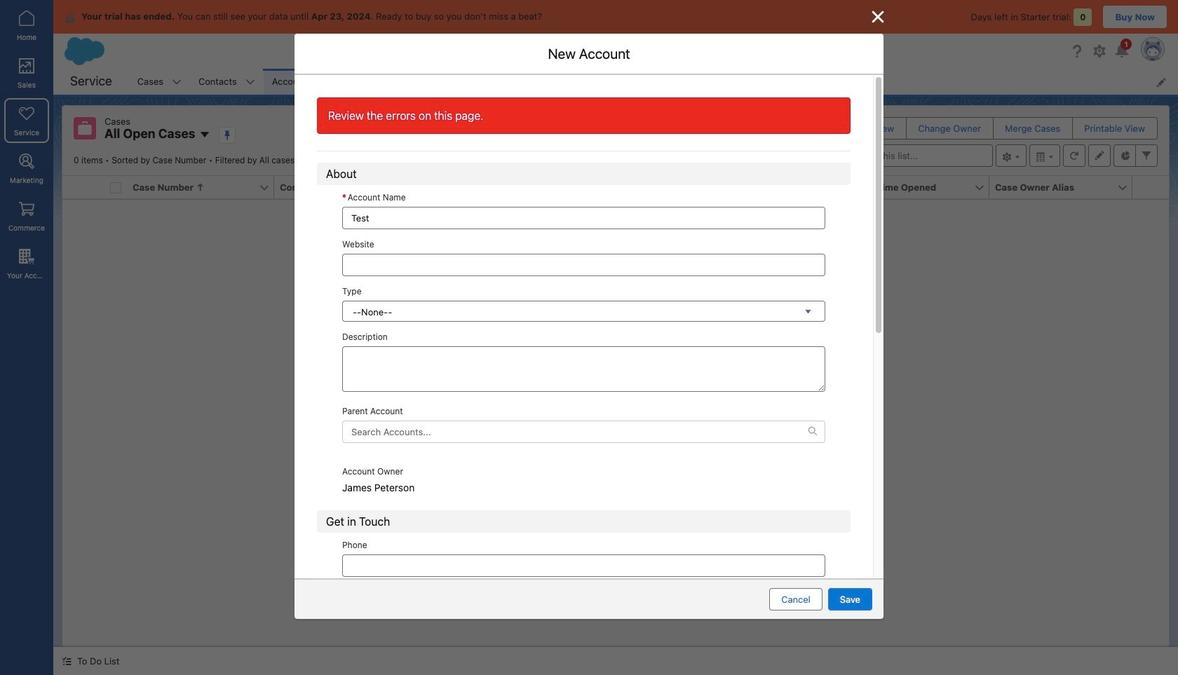 Task type: describe. For each thing, give the bounding box(es) containing it.
4 list item from the left
[[338, 69, 418, 95]]

text default image
[[62, 657, 72, 666]]

1 list item from the left
[[129, 69, 190, 95]]

contact name element
[[274, 176, 426, 199]]

item number image
[[62, 176, 105, 198]]

subject element
[[417, 176, 569, 199]]

list view controls image
[[996, 144, 1027, 167]]

3 list item from the left
[[264, 69, 338, 95]]

select list display image
[[1030, 144, 1060, 167]]

1 vertical spatial text default image
[[808, 426, 818, 436]]

0 vertical spatial text default image
[[65, 12, 76, 23]]

5 list item from the left
[[474, 69, 556, 95]]



Task type: vqa. For each thing, say whether or not it's contained in the screenshot.
Account image
no



Task type: locate. For each thing, give the bounding box(es) containing it.
date/time opened element
[[847, 176, 998, 199]]

None telephone field
[[342, 554, 826, 577]]

Search All Open Cases list view. search field
[[825, 144, 993, 167]]

status
[[442, 327, 790, 496]]

None text field
[[342, 346, 826, 392], [324, 415, 854, 438], [324, 460, 854, 500], [342, 346, 826, 392], [324, 415, 854, 438], [324, 460, 854, 500]]

inverse image
[[870, 60, 887, 77]]

2 list item from the left
[[190, 69, 264, 95]]

None text field
[[342, 207, 826, 229]]

case number element
[[127, 176, 283, 199]]

list
[[129, 69, 1178, 95]]

0 horizontal spatial text default image
[[65, 12, 76, 23]]

item number element
[[62, 176, 105, 199]]

all open cases status
[[74, 155, 419, 166]]

all open cases|cases|list view element
[[62, 105, 1170, 647]]

list item
[[129, 69, 190, 95], [190, 69, 264, 95], [264, 69, 338, 95], [338, 69, 418, 95], [474, 69, 556, 95]]

action element
[[1133, 176, 1169, 199]]

Search Accounts... text field
[[343, 421, 808, 442]]

cell
[[105, 176, 127, 199]]

inverse image
[[870, 8, 887, 25]]

alert
[[317, 97, 851, 151]]

action image
[[1133, 176, 1169, 198]]

text default image
[[65, 12, 76, 23], [808, 426, 818, 436]]

status element
[[560, 176, 712, 199]]

None url field
[[342, 254, 826, 276]]

1 horizontal spatial text default image
[[808, 426, 818, 436]]

cell inside all open cases|cases|list view element
[[105, 176, 127, 199]]

case owner alias element
[[990, 176, 1141, 199]]

priority element
[[703, 176, 855, 199]]



